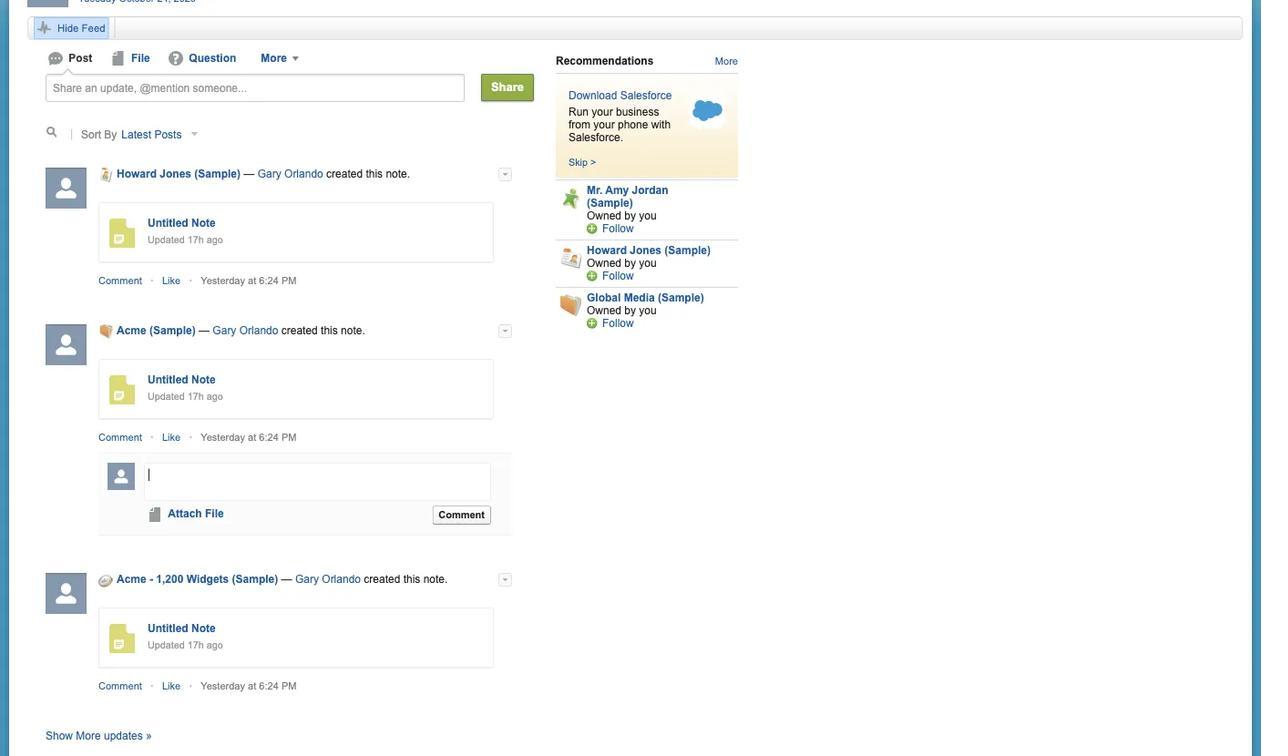 Task type: vqa. For each thing, say whether or not it's contained in the screenshot.
Note related to -
yes



Task type: locate. For each thing, give the bounding box(es) containing it.
show more updates »
[[46, 730, 152, 743]]

howard jones (sample) owned by you
[[587, 244, 711, 269]]

skip >
[[569, 157, 597, 168]]

0 vertical spatial 6:24
[[259, 275, 279, 287]]

1 by from the top
[[625, 209, 636, 222]]

3 comment from the top
[[98, 681, 142, 692]]

this
[[366, 168, 383, 180], [321, 325, 338, 337], [404, 574, 421, 586]]

2 vertical spatial follow link
[[603, 317, 634, 329]]

created for howard jones (sample)
[[326, 168, 363, 180]]

1 note from the top
[[191, 217, 216, 229]]

1 vertical spatial —
[[199, 325, 210, 337]]

untitled note updated 17h ago
[[148, 217, 223, 245], [148, 374, 223, 402], [148, 623, 223, 651]]

howard for howard jones (sample)
[[117, 168, 157, 180]]

2 like from the top
[[162, 432, 181, 444]]

at
[[248, 275, 256, 287], [248, 432, 256, 444], [248, 681, 256, 692]]

3 gary orlando image from the top
[[46, 573, 87, 614]]

2 owned from the top
[[587, 257, 622, 269]]

0 horizontal spatial gary orlando image
[[27, 0, 68, 7]]

pm for howard jones (sample)
[[282, 275, 297, 287]]

— gary orlando created this note.
[[241, 168, 410, 180], [196, 325, 365, 337], [278, 574, 448, 586]]

gary for howard jones (sample)
[[258, 168, 281, 180]]

2 you from the top
[[639, 257, 657, 269]]

2 follow from the top
[[603, 270, 634, 282]]

3 updated from the top
[[148, 640, 185, 651]]

0 vertical spatial gary orlando link
[[258, 168, 323, 180]]

howard jones (sample) image
[[560, 247, 582, 269]]

yesterday
[[201, 275, 245, 287], [201, 432, 245, 444], [201, 681, 245, 692]]

1 vertical spatial jones
[[630, 244, 662, 256]]

1 vertical spatial ago
[[207, 391, 223, 402]]

posts
[[154, 129, 182, 141]]

2 acme from the top
[[117, 574, 146, 586]]

follow
[[603, 222, 634, 235], [603, 270, 634, 282], [603, 317, 634, 329]]

1 vertical spatial comment
[[98, 432, 142, 444]]

3 owned from the top
[[587, 304, 622, 317]]

2 vertical spatial comment
[[98, 681, 142, 692]]

untitled down 1,200
[[148, 623, 188, 635]]

2 vertical spatial gary orlando image
[[46, 573, 87, 614]]

question
[[189, 52, 236, 64]]

you inside mr. amy jordan (sample) owned by you
[[639, 209, 657, 222]]

1 vertical spatial acme
[[117, 574, 146, 586]]

1 vertical spatial updated
[[148, 391, 185, 402]]

acme left -
[[117, 574, 146, 586]]

2 vertical spatial updated
[[148, 640, 185, 651]]

file right attach
[[205, 508, 224, 520]]

by for media
[[625, 304, 636, 317]]

17h down howard jones (sample)
[[188, 234, 204, 245]]

untitled for (sample)
[[148, 374, 188, 386]]

howard inside howard jones (sample) owned by you
[[587, 244, 627, 256]]

gary orlando image
[[46, 168, 87, 209], [46, 325, 87, 366], [46, 573, 87, 614]]

1 vertical spatial we can't provide a preview for this file image
[[109, 376, 135, 405]]

howard jones (sample) link for created this note.
[[98, 168, 241, 182]]

1 vertical spatial yesterday at 6:24 pm link
[[201, 432, 297, 444]]

— for howard jones (sample)
[[244, 168, 255, 180]]

file right post
[[131, 52, 150, 64]]

0 vertical spatial note.
[[386, 168, 410, 180]]

3 like from the top
[[162, 681, 181, 692]]

1 we can't provide a preview for this file image from the top
[[109, 219, 135, 248]]

0 horizontal spatial howard
[[117, 168, 157, 180]]

0 vertical spatial file
[[131, 52, 150, 64]]

3 follow from the top
[[603, 317, 634, 329]]

follow link right follow this lead to receive updates in your feed. icon
[[603, 222, 634, 235]]

hide feed
[[57, 22, 105, 34]]

comment for acme - 1,200 widgets (sample)
[[98, 681, 142, 692]]

3 note from the top
[[191, 623, 216, 635]]

1 horizontal spatial gary
[[258, 168, 281, 180]]

2 comment link from the top
[[98, 432, 142, 444]]

mr.
[[587, 184, 603, 196]]

1 vertical spatial you
[[639, 257, 657, 269]]

note for -
[[191, 623, 216, 635]]

0 vertical spatial at
[[248, 275, 256, 287]]

0 horizontal spatial file
[[131, 52, 150, 64]]

2 by from the top
[[625, 257, 636, 269]]

owned up follow this contact to receive updates in your feed. icon
[[587, 257, 622, 269]]

your
[[592, 106, 613, 118], [594, 118, 615, 131]]

(sample) inside howard jones (sample) owned by you
[[665, 244, 711, 256]]

1 untitled note updated 17h ago from the top
[[148, 217, 223, 245]]

by inside howard jones (sample) owned by you
[[625, 257, 636, 269]]

(sample) inside mr. amy jordan (sample) owned by you
[[587, 197, 633, 209]]

0 horizontal spatial created
[[281, 325, 318, 337]]

follow for jones
[[603, 270, 634, 282]]

1 comment link from the top
[[98, 275, 142, 287]]

acme inside acme - 1,200 widgets (sample) link
[[117, 574, 146, 586]]

gary orlando link for acme (sample)
[[213, 325, 278, 337]]

howard for howard jones (sample) owned by you
[[587, 244, 627, 256]]

1 yesterday from the top
[[201, 275, 245, 287]]

updated down howard jones (sample)
[[148, 234, 185, 245]]

2 horizontal spatial gary
[[295, 574, 319, 586]]

3 17h from the top
[[188, 640, 204, 651]]

1 yesterday at 6:24 pm link from the top
[[201, 275, 297, 287]]

howard jones (sample) link down posts
[[98, 168, 241, 182]]

untitled
[[148, 217, 188, 229], [148, 374, 188, 386], [148, 623, 188, 635]]

1 at from the top
[[248, 275, 256, 287]]

2 yesterday at 6:24 pm from the top
[[201, 432, 297, 444]]

None text field
[[53, 81, 458, 96], [144, 463, 491, 501], [53, 81, 458, 96], [144, 463, 491, 501]]

(sample) inside the global media (sample) owned by you
[[658, 292, 704, 304]]

owned inside mr. amy jordan (sample) owned by you
[[587, 209, 622, 222]]

2 untitled from the top
[[148, 374, 188, 386]]

2 vertical spatial yesterday at 6:24 pm link
[[201, 681, 297, 692]]

2 vertical spatial 6:24
[[259, 681, 279, 692]]

comment · like · up attach
[[98, 432, 198, 444]]

phone
[[618, 118, 649, 131]]

owned down global
[[587, 304, 622, 317]]

0 horizontal spatial more link
[[247, 52, 310, 67]]

gary
[[258, 168, 281, 180], [213, 325, 236, 337], [295, 574, 319, 586]]

hide feed image
[[37, 21, 52, 36]]

2 vertical spatial like link
[[162, 681, 181, 692]]

jordan
[[632, 184, 669, 196]]

untitled note link
[[148, 217, 216, 229], [148, 374, 216, 386], [148, 623, 216, 635]]

3 pm from the top
[[282, 681, 297, 692]]

2 vertical spatial comment · like ·
[[98, 681, 198, 692]]

comment · like · for jones
[[98, 275, 198, 287]]

pm
[[282, 275, 297, 287], [282, 432, 297, 444], [282, 681, 297, 692]]

1 17h from the top
[[188, 234, 204, 245]]

run
[[569, 106, 589, 118]]

gary orlando image for howard
[[46, 168, 87, 209]]

1 horizontal spatial note.
[[386, 168, 410, 180]]

1 vertical spatial 17h
[[188, 391, 204, 402]]

yesterday at 6:24 pm link
[[201, 275, 297, 287], [201, 432, 297, 444], [201, 681, 297, 692]]

0 vertical spatial note
[[191, 217, 216, 229]]

2 untitled note link from the top
[[148, 374, 216, 386]]

updated down 1,200
[[148, 640, 185, 651]]

by
[[104, 129, 117, 141]]

3 untitled from the top
[[148, 623, 188, 635]]

by down media
[[625, 304, 636, 317]]

2 vertical spatial — gary orlando created this note.
[[278, 574, 448, 586]]

2 comment from the top
[[98, 432, 142, 444]]

you
[[639, 209, 657, 222], [639, 257, 657, 269], [639, 304, 657, 317]]

amy
[[606, 184, 629, 196]]

2 horizontal spatial note.
[[424, 574, 448, 586]]

comment · like · up acme (sample)
[[98, 275, 198, 287]]

account image
[[98, 325, 113, 339]]

we can't provide a preview for this file image down "account" image in the left of the page
[[109, 376, 135, 405]]

2 horizontal spatial —
[[281, 574, 292, 586]]

2 updated from the top
[[148, 391, 185, 402]]

you down jordan
[[639, 209, 657, 222]]

gary orlando link for howard jones (sample)
[[258, 168, 323, 180]]

1 horizontal spatial howard
[[587, 244, 627, 256]]

mr. amy jordan (sample) image
[[560, 187, 582, 209]]

1 vertical spatial pm
[[282, 432, 297, 444]]

3 yesterday at 6:24 pm from the top
[[201, 681, 297, 692]]

howard right contact icon
[[117, 168, 157, 180]]

6:24 for (sample)
[[259, 275, 279, 287]]

1 comment · like · from the top
[[98, 275, 198, 287]]

2 vertical spatial note
[[191, 623, 216, 635]]

1 vertical spatial owned
[[587, 257, 622, 269]]

1 vertical spatial comment link
[[98, 432, 142, 444]]

ago for (sample)
[[207, 391, 223, 402]]

3 you from the top
[[639, 304, 657, 317]]

we can't provide a preview for this file image down contact icon
[[109, 219, 135, 248]]

jones up global media (sample) link at the top of the page
[[630, 244, 662, 256]]

jones inside howard jones (sample) owned by you
[[630, 244, 662, 256]]

gary orlando link
[[258, 168, 323, 180], [213, 325, 278, 337], [295, 574, 361, 586]]

acme (sample)
[[117, 325, 196, 337]]

0 horizontal spatial this
[[321, 325, 338, 337]]

file
[[131, 52, 150, 64], [205, 508, 224, 520]]

2 vertical spatial we can't provide a preview for this file image
[[109, 624, 135, 654]]

more link
[[247, 52, 310, 67], [715, 55, 738, 69]]

1 vertical spatial gary orlando image
[[46, 325, 87, 366]]

0 vertical spatial updated
[[148, 234, 185, 245]]

by up media
[[625, 257, 636, 269]]

3 at from the top
[[248, 681, 256, 692]]

updated
[[148, 234, 185, 245], [148, 391, 185, 402], [148, 640, 185, 651]]

0 vertical spatial owned
[[587, 209, 622, 222]]

updated down acme (sample)
[[148, 391, 185, 402]]

contact image
[[98, 168, 113, 182]]

0 vertical spatial follow
[[603, 222, 634, 235]]

0 horizontal spatial more
[[76, 730, 101, 743]]

jones for howard jones (sample)
[[160, 168, 191, 180]]

2 vertical spatial untitled note updated 17h ago
[[148, 623, 223, 651]]

comment · like · up »
[[98, 681, 198, 692]]

comment
[[98, 275, 142, 287], [98, 432, 142, 444], [98, 681, 142, 692]]

1 6:24 from the top
[[259, 275, 279, 287]]

follow for amy
[[603, 222, 634, 235]]

3 yesterday at 6:24 pm link from the top
[[201, 681, 297, 692]]

like for 1,200
[[162, 681, 181, 692]]

2 vertical spatial orlando
[[322, 574, 361, 586]]

download salesforce
[[569, 89, 672, 101]]

jones down posts
[[160, 168, 191, 180]]

we can't provide a preview for this file image down opportunity image
[[109, 624, 135, 654]]

0 horizontal spatial gary
[[213, 325, 236, 337]]

jones for howard jones (sample) owned by you
[[630, 244, 662, 256]]

follow right follow this lead to receive updates in your feed. icon
[[603, 222, 634, 235]]

owned inside howard jones (sample) owned by you
[[587, 257, 622, 269]]

2 vertical spatial untitled
[[148, 623, 188, 635]]

orlando
[[284, 168, 323, 180], [239, 325, 278, 337], [322, 574, 361, 586]]

0 vertical spatial — gary orlando created this note.
[[241, 168, 410, 180]]

2 gary orlando image from the top
[[46, 325, 87, 366]]

2 application from the top
[[499, 325, 512, 338]]

17h down acme (sample)
[[188, 391, 204, 402]]

owned for global
[[587, 304, 622, 317]]

1 vertical spatial gary
[[213, 325, 236, 337]]

attach file link
[[144, 506, 226, 526]]

orlando for howard jones (sample)
[[284, 168, 323, 180]]

17h for (sample)
[[188, 391, 204, 402]]

untitled note updated 17h ago for (sample)
[[148, 374, 223, 402]]

1 vertical spatial howard jones (sample) link
[[587, 244, 711, 256]]

owned for howard
[[587, 257, 622, 269]]

1 vertical spatial at
[[248, 432, 256, 444]]

0 vertical spatial comment
[[98, 275, 142, 287]]

2 vertical spatial this
[[404, 574, 421, 586]]

— right acme (sample)
[[199, 325, 210, 337]]

download
[[569, 89, 618, 101]]

(sample)
[[194, 168, 241, 180], [587, 197, 633, 209], [665, 244, 711, 256], [658, 292, 704, 304], [150, 325, 196, 337], [232, 574, 278, 586]]

by inside mr. amy jordan (sample) owned by you
[[625, 209, 636, 222]]

gary orlando image
[[27, 0, 68, 7], [108, 463, 135, 490]]

orlando for acme (sample)
[[239, 325, 278, 337]]

application for acme (sample)
[[499, 325, 512, 338]]

0 vertical spatial comment link
[[98, 275, 142, 287]]

updated for -
[[148, 640, 185, 651]]

1 yesterday at 6:24 pm from the top
[[201, 275, 297, 287]]

note
[[191, 217, 216, 229], [191, 374, 216, 386], [191, 623, 216, 635]]

2 17h from the top
[[188, 391, 204, 402]]

0 vertical spatial like link
[[162, 275, 181, 287]]

1 horizontal spatial created
[[326, 168, 363, 180]]

1 pm from the top
[[282, 275, 297, 287]]

1 horizontal spatial —
[[244, 168, 255, 180]]

skip > link
[[569, 157, 597, 168]]

acme inside acme (sample) link
[[117, 325, 146, 337]]

1 follow from the top
[[603, 222, 634, 235]]

application left 'skip'
[[499, 168, 512, 181]]

—
[[244, 168, 255, 180], [199, 325, 210, 337], [281, 574, 292, 586]]

2 yesterday at 6:24 pm link from the top
[[201, 432, 297, 444]]

2 ago from the top
[[207, 391, 223, 402]]

question link
[[166, 50, 237, 67]]

file inside 'file' link
[[131, 52, 150, 64]]

note down acme (sample)
[[191, 374, 216, 386]]

17h for -
[[188, 640, 204, 651]]

note. for acme (sample)
[[341, 325, 365, 337]]

2 yesterday from the top
[[201, 432, 245, 444]]

»
[[146, 730, 152, 743]]

1 vertical spatial note
[[191, 374, 216, 386]]

0 vertical spatial application
[[499, 168, 512, 181]]

0 vertical spatial we can't provide a preview for this file image
[[109, 219, 135, 248]]

we can't provide a preview for this file image for howard jones (sample)
[[109, 219, 135, 248]]

0 horizontal spatial jones
[[160, 168, 191, 180]]

2 vertical spatial pm
[[282, 681, 297, 692]]

more
[[261, 52, 287, 64], [715, 56, 738, 67], [76, 730, 101, 743]]

0 vertical spatial untitled
[[148, 217, 188, 229]]

3 by from the top
[[625, 304, 636, 317]]

untitled note link down howard jones (sample)
[[148, 217, 216, 229]]

with
[[652, 118, 671, 131]]

you inside the global media (sample) owned by you
[[639, 304, 657, 317]]

untitled note updated 17h ago down acme (sample)
[[148, 374, 223, 402]]

1 owned from the top
[[587, 209, 622, 222]]

untitled down howard jones (sample)
[[148, 217, 188, 229]]

you up global media (sample) link at the top of the page
[[639, 257, 657, 269]]

gary orlando image left contact icon
[[46, 168, 87, 209]]

2 vertical spatial you
[[639, 304, 657, 317]]

1 vertical spatial untitled note link
[[148, 374, 216, 386]]

by down 'mr. amy jordan (sample)' link
[[625, 209, 636, 222]]

application
[[499, 168, 512, 181], [499, 325, 512, 338]]

updated for (sample)
[[148, 391, 185, 402]]

owned up follow this lead to receive updates in your feed. icon
[[587, 209, 622, 222]]

1 vertical spatial this
[[321, 325, 338, 337]]

2 vertical spatial by
[[625, 304, 636, 317]]

1 vertical spatial file
[[205, 508, 224, 520]]

howard jones (sample) link for howard jones (sample) owned by you
[[587, 244, 711, 256]]

note down howard jones (sample)
[[191, 217, 216, 229]]

note. for acme - 1,200 widgets (sample)
[[424, 574, 448, 586]]

1 vertical spatial comment · like ·
[[98, 432, 198, 444]]

like
[[162, 275, 181, 287], [162, 432, 181, 444], [162, 681, 181, 692]]

3 untitled note updated 17h ago from the top
[[148, 623, 223, 651]]

0 vertical spatial untitled note updated 17h ago
[[148, 217, 223, 245]]

comment · like · for -
[[98, 681, 198, 692]]

1 like from the top
[[162, 275, 181, 287]]

0 vertical spatial —
[[244, 168, 255, 180]]

follow link
[[603, 222, 634, 235], [603, 270, 634, 282], [603, 317, 634, 329]]

gary orlando image left "account" image in the left of the page
[[46, 325, 87, 366]]

acme - 1,200 widgets (sample) link
[[98, 573, 278, 588]]

untitled note updated 17h ago down howard jones (sample)
[[148, 217, 223, 245]]

follow link right follow this contact to receive updates in your feed. icon
[[603, 270, 634, 282]]

None button
[[481, 74, 534, 101], [432, 506, 491, 525], [481, 74, 534, 101], [432, 506, 491, 525]]

3 untitled note link from the top
[[148, 623, 216, 635]]

follow right follow this contact to receive updates in your feed. icon
[[603, 270, 634, 282]]

— for acme (sample)
[[199, 325, 210, 337]]

acme for acme - 1,200 widgets (sample)
[[117, 574, 146, 586]]

comment · like ·
[[98, 275, 198, 287], [98, 432, 198, 444], [98, 681, 198, 692]]

1 like link from the top
[[162, 275, 181, 287]]

show more updates » link
[[46, 729, 543, 744]]

like link
[[162, 275, 181, 287], [162, 432, 181, 444], [162, 681, 181, 692]]

1 acme from the top
[[117, 325, 146, 337]]

2 comment · like · from the top
[[98, 432, 198, 444]]

2 vertical spatial like
[[162, 681, 181, 692]]

0 vertical spatial follow link
[[603, 222, 634, 235]]

2 horizontal spatial this
[[404, 574, 421, 586]]

1 horizontal spatial gary orlando image
[[108, 463, 135, 490]]

1 vertical spatial follow
[[603, 270, 634, 282]]

0 vertical spatial you
[[639, 209, 657, 222]]

by inside the global media (sample) owned by you
[[625, 304, 636, 317]]

note down widgets
[[191, 623, 216, 635]]

1 vertical spatial — gary orlando created this note.
[[196, 325, 365, 337]]

acme right "account" image in the left of the page
[[117, 325, 146, 337]]

1 untitled note link from the top
[[148, 217, 216, 229]]

17h down acme - 1,200 widgets (sample) link
[[188, 640, 204, 651]]

3 follow link from the top
[[603, 317, 634, 329]]

2 vertical spatial 17h
[[188, 640, 204, 651]]

owned
[[587, 209, 622, 222], [587, 257, 622, 269], [587, 304, 622, 317]]

3 like link from the top
[[162, 681, 181, 692]]

we can't provide a preview for this file image for acme - 1,200 widgets (sample)
[[109, 624, 135, 654]]

note for (sample)
[[191, 374, 216, 386]]

gary orlando image left opportunity image
[[46, 573, 87, 614]]

salesforce
[[621, 89, 672, 101]]

howard
[[117, 168, 157, 180], [587, 244, 627, 256]]

17h
[[188, 234, 204, 245], [188, 391, 204, 402], [188, 640, 204, 651]]

application for howard jones (sample)
[[499, 168, 512, 181]]

1 application from the top
[[499, 168, 512, 181]]

1 untitled from the top
[[148, 217, 188, 229]]

untitled note link down acme (sample)
[[148, 374, 216, 386]]

1 vertical spatial like
[[162, 432, 181, 444]]

3 ago from the top
[[207, 640, 223, 651]]

2 untitled note updated 17h ago from the top
[[148, 374, 223, 402]]

untitled note updated 17h ago down acme - 1,200 widgets (sample) link
[[148, 623, 223, 651]]

— right widgets
[[281, 574, 292, 586]]

1 updated from the top
[[148, 234, 185, 245]]

like for (sample)
[[162, 275, 181, 287]]

by
[[625, 209, 636, 222], [625, 257, 636, 269], [625, 304, 636, 317]]

1 horizontal spatial this
[[366, 168, 383, 180]]

1 ago from the top
[[207, 234, 223, 245]]

1 vertical spatial note.
[[341, 325, 365, 337]]

follow link for amy
[[603, 222, 634, 235]]

you for jones
[[639, 257, 657, 269]]

ago
[[207, 234, 223, 245], [207, 391, 223, 402], [207, 640, 223, 651]]

·
[[150, 275, 154, 287], [189, 275, 192, 287], [150, 432, 154, 444], [189, 432, 192, 444], [150, 681, 154, 692], [189, 681, 192, 692]]

6:24
[[259, 275, 279, 287], [259, 432, 279, 444], [259, 681, 279, 692]]

0 vertical spatial yesterday at 6:24 pm
[[201, 275, 297, 287]]

comment for acme (sample)
[[98, 432, 142, 444]]

follow for media
[[603, 317, 634, 329]]

2 vertical spatial at
[[248, 681, 256, 692]]

3 yesterday from the top
[[201, 681, 245, 692]]

2 note from the top
[[191, 374, 216, 386]]

2 vertical spatial gary orlando link
[[295, 574, 361, 586]]

1 you from the top
[[639, 209, 657, 222]]

untitled note link for (sample)
[[148, 374, 216, 386]]

0 vertical spatial gary orlando image
[[46, 168, 87, 209]]

untitled down acme (sample)
[[148, 374, 188, 386]]

0 vertical spatial ago
[[207, 234, 223, 245]]

media
[[624, 292, 655, 304]]

1 follow link from the top
[[603, 222, 634, 235]]

howard down follow this lead to receive updates in your feed. icon
[[587, 244, 627, 256]]

we can't provide a preview for this file image
[[109, 219, 135, 248], [109, 376, 135, 405], [109, 624, 135, 654]]

2 pm from the top
[[282, 432, 297, 444]]

howard jones (sample) link up global media (sample) link at the top of the page
[[587, 244, 711, 256]]

follow this lead to receive updates in your feed. image
[[587, 223, 598, 234]]

0 vertical spatial gary orlando image
[[27, 0, 68, 7]]

yesterday at 6:24 pm
[[201, 275, 297, 287], [201, 432, 297, 444], [201, 681, 297, 692]]

yesterday for 1,200
[[201, 681, 245, 692]]

owned inside the global media (sample) owned by you
[[587, 304, 622, 317]]

2 vertical spatial untitled note link
[[148, 623, 216, 635]]

note.
[[386, 168, 410, 180], [341, 325, 365, 337], [424, 574, 448, 586]]

2 vertical spatial comment link
[[98, 681, 142, 692]]

pm for acme - 1,200 widgets (sample)
[[282, 681, 297, 692]]

follow this account to receive updates in your feed. image
[[587, 318, 598, 329]]

1 vertical spatial untitled
[[148, 374, 188, 386]]

at for (sample)
[[248, 275, 256, 287]]

3 6:24 from the top
[[259, 681, 279, 692]]

your up salesforce.
[[594, 118, 615, 131]]

2 follow link from the top
[[603, 270, 634, 282]]

global
[[587, 292, 621, 304]]

untitled note link down acme - 1,200 widgets (sample) link
[[148, 623, 216, 635]]

this for howard jones (sample)
[[366, 168, 383, 180]]

howard jones (sample) link
[[98, 168, 241, 182], [587, 244, 711, 256]]

3 we can't provide a preview for this file image from the top
[[109, 624, 135, 654]]

untitled for -
[[148, 623, 188, 635]]

acme
[[117, 325, 146, 337], [117, 574, 146, 586]]

1 vertical spatial by
[[625, 257, 636, 269]]

3 comment link from the top
[[98, 681, 142, 692]]

gary for acme (sample)
[[213, 325, 236, 337]]

jones
[[160, 168, 191, 180], [630, 244, 662, 256]]

you inside howard jones (sample) owned by you
[[639, 257, 657, 269]]

updated for jones
[[148, 234, 185, 245]]

note for jones
[[191, 217, 216, 229]]

you down global media (sample) link at the top of the page
[[639, 304, 657, 317]]

yesterday for (sample)
[[201, 275, 245, 287]]

application left follow this account to receive updates in your feed. icon
[[499, 325, 512, 338]]

this for acme (sample)
[[321, 325, 338, 337]]

follow right follow this account to receive updates in your feed. icon
[[603, 317, 634, 329]]

comment link
[[98, 275, 142, 287], [98, 432, 142, 444], [98, 681, 142, 692]]

created
[[326, 168, 363, 180], [281, 325, 318, 337], [364, 574, 401, 586]]

1 gary orlando image from the top
[[46, 168, 87, 209]]

1 horizontal spatial howard jones (sample) link
[[587, 244, 711, 256]]

1 comment from the top
[[98, 275, 142, 287]]

yesterday at 6:24 pm for 1,200
[[201, 681, 297, 692]]

0 vertical spatial this
[[366, 168, 383, 180]]

follow link right follow this account to receive updates in your feed. icon
[[603, 317, 634, 329]]

— right howard jones (sample)
[[244, 168, 255, 180]]

3 comment · like · from the top
[[98, 681, 198, 692]]

0 vertical spatial gary
[[258, 168, 281, 180]]

2 we can't provide a preview for this file image from the top
[[109, 376, 135, 405]]



Task type: describe. For each thing, give the bounding box(es) containing it.
global media (sample) image
[[560, 294, 582, 316]]

acme for acme (sample)
[[117, 325, 146, 337]]

gary for acme - 1,200 widgets (sample)
[[295, 574, 319, 586]]

1 horizontal spatial more link
[[715, 55, 738, 69]]

download salesforce link
[[569, 89, 726, 128]]

2 at from the top
[[248, 432, 256, 444]]

mr. amy jordan (sample) owned by you
[[587, 184, 669, 222]]

feed
[[82, 22, 105, 34]]

skip
[[569, 157, 588, 168]]

yesterday at 6:24 pm link for (sample)
[[201, 275, 297, 287]]

recommendations
[[556, 55, 654, 67]]

comment · like · for (sample)
[[98, 432, 198, 444]]

like link for 1,200
[[162, 681, 181, 692]]

comment link for acme - 1,200 widgets (sample)
[[98, 681, 142, 692]]

business
[[616, 106, 659, 118]]

your down download at the left top
[[592, 106, 613, 118]]

gary orlando image for acme
[[46, 573, 87, 614]]

created for acme - 1,200 widgets (sample)
[[364, 574, 401, 586]]

ago for jones
[[207, 234, 223, 245]]

sort by latest posts
[[81, 129, 182, 141]]

salesforce.
[[569, 131, 624, 143]]

by for jones
[[625, 257, 636, 269]]

1,200
[[156, 574, 184, 586]]

acme (sample) link
[[98, 325, 196, 339]]

yesterday at 6:24 pm link for 1,200
[[201, 681, 297, 692]]

at for 1,200
[[248, 681, 256, 692]]

more inside "show more updates »" link
[[76, 730, 101, 743]]

hide
[[57, 22, 79, 34]]

— gary orlando created this note. for howard jones (sample)
[[241, 168, 410, 180]]

global media (sample) link
[[587, 292, 704, 304]]

search this feed... image
[[46, 127, 57, 138]]

created for acme (sample)
[[281, 325, 318, 337]]

untitled note link for -
[[148, 623, 216, 635]]

hide feed link
[[37, 21, 105, 36]]

— for acme - 1,200 widgets (sample)
[[281, 574, 292, 586]]

6:24 for 1,200
[[259, 681, 279, 692]]

global media (sample) owned by you
[[587, 292, 704, 317]]

ago for -
[[207, 640, 223, 651]]

|
[[70, 128, 73, 140]]

note. for howard jones (sample)
[[386, 168, 410, 180]]

run your business from your phone with salesforce.
[[569, 106, 671, 143]]

mr. amy jordan (sample) link
[[587, 184, 669, 209]]

gary orlando link for acme - 1,200 widgets (sample)
[[295, 574, 361, 586]]

howard jones (sample)
[[117, 168, 241, 180]]

— gary orlando created this note. for acme (sample)
[[196, 325, 365, 337]]

acme - 1,200 widgets (sample)
[[117, 574, 278, 586]]

orlando for acme - 1,200 widgets (sample)
[[322, 574, 361, 586]]

follow link for media
[[603, 317, 634, 329]]

untitled note updated 17h ago for -
[[148, 623, 223, 651]]

updates
[[104, 730, 143, 743]]

yesterday at 6:24 pm for (sample)
[[201, 275, 297, 287]]

file inside attach file link
[[205, 508, 224, 520]]

sort
[[81, 129, 101, 141]]

opportunity image
[[98, 573, 113, 588]]

2 6:24 from the top
[[259, 432, 279, 444]]

follow this contact to receive updates in your feed. image
[[587, 271, 598, 282]]

untitled for jones
[[148, 217, 188, 229]]

follow link for jones
[[603, 270, 634, 282]]

attach
[[168, 508, 202, 520]]

we can't provide a preview for this file image for acme (sample)
[[109, 376, 135, 405]]

untitled note updated 17h ago for jones
[[148, 217, 223, 245]]

show
[[46, 730, 73, 743]]

17h for jones
[[188, 234, 204, 245]]

comment link for howard jones (sample)
[[98, 275, 142, 287]]

2 horizontal spatial more
[[715, 56, 738, 67]]

2 like link from the top
[[162, 432, 181, 444]]

comment for howard jones (sample)
[[98, 275, 142, 287]]

this for acme - 1,200 widgets (sample)
[[404, 574, 421, 586]]

from
[[569, 118, 591, 131]]

post
[[69, 52, 92, 64]]

-
[[150, 574, 153, 586]]

1 horizontal spatial more
[[261, 52, 287, 64]]

untitled note link for jones
[[148, 217, 216, 229]]

>
[[591, 157, 597, 168]]

widgets
[[187, 574, 229, 586]]

comment link for acme (sample)
[[98, 432, 142, 444]]

like link for (sample)
[[162, 275, 181, 287]]

attach file
[[168, 508, 224, 520]]

file link
[[108, 50, 151, 67]]

pm for acme (sample)
[[282, 432, 297, 444]]

— gary orlando created this note. for acme - 1,200 widgets (sample)
[[278, 574, 448, 586]]

post link
[[46, 50, 93, 77]]

you for media
[[639, 304, 657, 317]]

latest
[[122, 129, 151, 141]]



